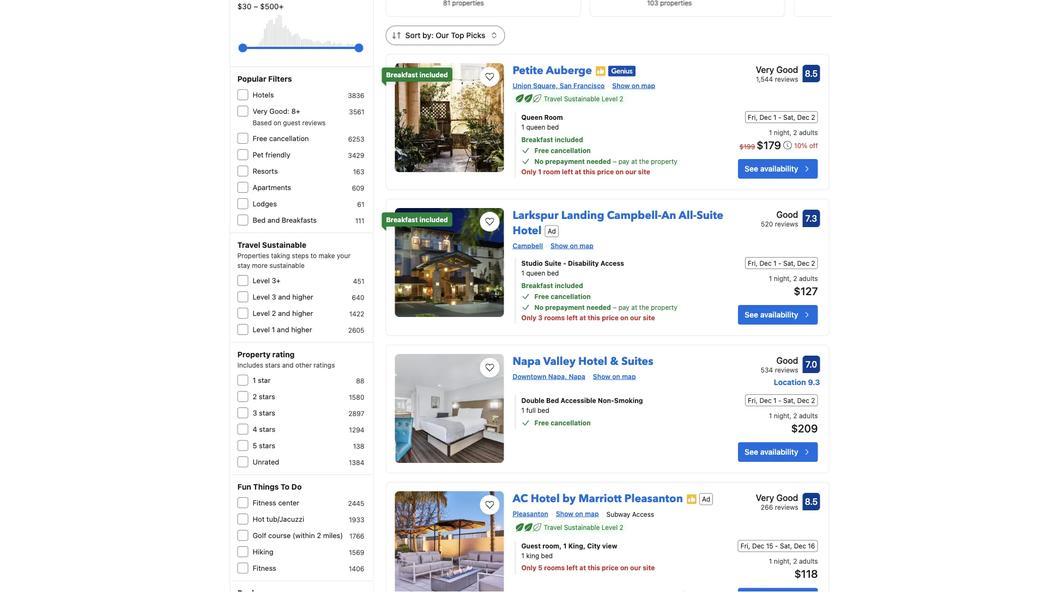 Task type: locate. For each thing, give the bounding box(es) containing it.
adults up the $118
[[800, 558, 818, 566]]

- left the disability
[[564, 260, 567, 267]]

1 vertical spatial suite
[[545, 260, 562, 267]]

1384
[[349, 459, 365, 467]]

good inside good 534 reviews
[[777, 356, 799, 366]]

availability down 1 night , 2 adults $127
[[761, 311, 799, 320]]

reviews inside good 534 reviews
[[775, 367, 799, 374]]

0 vertical spatial higher
[[293, 293, 313, 301]]

show on map
[[613, 82, 656, 89], [551, 242, 594, 250], [593, 373, 636, 381], [556, 511, 599, 518]]

show up studio suite - disability access
[[551, 242, 569, 250]]

&
[[611, 355, 619, 370]]

2 8.5 from the top
[[805, 497, 818, 508]]

0 horizontal spatial pleasanton
[[513, 511, 549, 518]]

based on guest reviews
[[253, 119, 326, 127]]

2 availability from the top
[[761, 311, 799, 320]]

0 vertical spatial breakfast included
[[386, 71, 448, 79]]

1 queen bed breakfast included down 'room'
[[522, 123, 584, 144]]

2 no prepayment needed – pay at the property from the top
[[535, 304, 678, 311]]

availability down $179
[[761, 164, 799, 173]]

price for auberge
[[598, 168, 614, 176]]

4 adults from the top
[[800, 558, 818, 566]]

2 vertical spatial –
[[613, 304, 617, 311]]

show on map down by
[[556, 511, 599, 518]]

sort
[[406, 31, 421, 40]]

0 vertical spatial only
[[522, 168, 537, 176]]

access right the disability
[[601, 260, 625, 267]]

adults inside 1 night , 2 adults $209
[[800, 412, 818, 420]]

this property is part of our preferred partner program. it's committed to providing excellent service and good value. it'll pay us a higher commission if you make a booking. image
[[596, 66, 607, 77], [596, 66, 607, 77], [687, 495, 698, 505], [687, 495, 698, 505]]

our for landing
[[631, 314, 642, 322]]

very for petite auberge
[[756, 65, 775, 75]]

downtown napa, napa
[[513, 373, 586, 381]]

the down queen room link
[[640, 158, 650, 165]]

show for downtown napa, napa
[[593, 373, 611, 381]]

0 vertical spatial the
[[640, 158, 650, 165]]

0 vertical spatial travel
[[544, 95, 563, 103]]

16
[[809, 543, 816, 551]]

0 vertical spatial no
[[535, 158, 544, 165]]

1 vertical spatial property
[[651, 304, 678, 311]]

very good 266 reviews
[[756, 493, 799, 512]]

– up only 1 room left at this price on our site
[[613, 158, 617, 165]]

at down 'king,'
[[580, 565, 586, 572]]

1 horizontal spatial napa
[[569, 373, 586, 381]]

to
[[281, 483, 290, 492]]

and up level 2 and higher
[[278, 293, 291, 301]]

level down subway at the right bottom of the page
[[602, 524, 618, 532]]

breakfast included for petite
[[386, 71, 448, 79]]

2 fri, dec 1 - sat, dec 2 from the top
[[748, 260, 816, 267]]

0 vertical spatial pay
[[619, 158, 630, 165]]

travel up room,
[[544, 524, 563, 532]]

genius discounts available at this property. image
[[609, 66, 636, 77], [609, 66, 636, 77]]

stars right the 4 on the bottom left of the page
[[259, 426, 276, 434]]

2 vertical spatial only
[[522, 565, 537, 572]]

2 fitness from the top
[[253, 565, 276, 573]]

2 see availability link from the top
[[739, 305, 818, 325]]

sustainable for petite auberge
[[564, 95, 600, 103]]

queen down queen
[[527, 123, 546, 131]]

rooms down room,
[[545, 565, 565, 572]]

2 needed from the top
[[587, 304, 611, 311]]

1 vertical spatial no prepayment needed – pay at the property
[[535, 304, 678, 311]]

reviews right 1,544
[[775, 75, 799, 83]]

1 see availability link from the top
[[739, 159, 818, 179]]

1 queen bed breakfast included for petite
[[522, 123, 584, 144]]

only for petite auberge
[[522, 168, 537, 176]]

8+
[[292, 107, 300, 115]]

free cancellation up friendly
[[253, 134, 309, 143]]

1 vertical spatial –
[[613, 158, 617, 165]]

0 vertical spatial good element
[[761, 208, 799, 221]]

site for auberge
[[639, 168, 651, 176]]

1 vertical spatial good element
[[761, 355, 799, 368]]

1 no prepayment needed – pay at the property from the top
[[535, 158, 678, 165]]

-
[[779, 113, 782, 121], [564, 260, 567, 267], [779, 260, 782, 267], [779, 397, 782, 405], [776, 543, 779, 551]]

more
[[252, 262, 268, 269]]

needed up only 3 rooms left at this price on our site
[[587, 304, 611, 311]]

2 1 queen bed breakfast included from the top
[[522, 269, 584, 290]]

by
[[563, 492, 576, 507]]

very up 266
[[756, 493, 775, 504]]

1 vertical spatial see availability
[[745, 311, 799, 320]]

travel down union square, san francisco
[[544, 95, 563, 103]]

10%
[[795, 142, 808, 150]]

, inside 1 night , 2 adults $209
[[790, 412, 792, 420]]

free down studio
[[535, 293, 549, 301]]

2 property from the top
[[651, 304, 678, 311]]

4 night from the top
[[774, 558, 790, 566]]

bed down lodges
[[253, 216, 266, 224]]

4 good from the top
[[777, 493, 799, 504]]

1 inside 1 night , 2 adults $127
[[769, 275, 773, 283]]

2 breakfast included from the top
[[386, 216, 448, 224]]

level up property
[[253, 326, 270, 334]]

fri, dec 1 - sat, dec 2 up 1 night , 2 adults
[[748, 113, 816, 121]]

higher down level 3 and higher in the left of the page
[[292, 310, 313, 318]]

suite right studio
[[545, 260, 562, 267]]

0 vertical spatial price
[[598, 168, 614, 176]]

stars up 'unrated'
[[259, 442, 275, 450]]

2 very good element from the top
[[756, 492, 799, 505]]

center
[[278, 499, 300, 508]]

sat, down location
[[784, 397, 796, 405]]

pet friendly
[[253, 151, 291, 159]]

price inside "guest room, 1 king, city view 1 king bed only 5 rooms left at this price on our site"
[[602, 565, 619, 572]]

very up based
[[253, 107, 268, 115]]

scored 8.5 element
[[803, 65, 821, 82], [803, 494, 821, 511]]

1 see availability from the top
[[745, 164, 799, 173]]

prepayment for auberge
[[546, 158, 585, 165]]

1 8.5 from the top
[[805, 68, 818, 79]]

stars up "4 stars"
[[259, 409, 275, 418]]

level up level 1 and higher
[[253, 310, 270, 318]]

0 vertical spatial fri, dec 1 - sat, dec 2
[[748, 113, 816, 121]]

group
[[243, 39, 359, 57]]

very up 1,544
[[756, 65, 775, 75]]

cancellation down accessible
[[551, 419, 591, 427]]

no prepayment needed – pay at the property
[[535, 158, 678, 165], [535, 304, 678, 311]]

2 vertical spatial availability
[[761, 448, 799, 457]]

2 night from the top
[[774, 275, 790, 283]]

petite auberge
[[513, 63, 592, 78]]

taking
[[271, 252, 290, 260]]

3 good from the top
[[777, 356, 799, 366]]

0 vertical spatial site
[[639, 168, 651, 176]]

2 travel sustainable level 2 from the top
[[544, 524, 624, 532]]

map up queen room link
[[642, 82, 656, 89]]

2 vertical spatial hotel
[[531, 492, 560, 507]]

cancellation down the based on guest reviews
[[269, 134, 309, 143]]

scored 8.5 element for petite auberge
[[803, 65, 821, 82]]

2 see availability from the top
[[745, 311, 799, 320]]

adults for $127
[[800, 275, 818, 283]]

night inside 1 night , 2 adults $127
[[774, 275, 790, 283]]

1 travel sustainable level 2 from the top
[[544, 95, 624, 103]]

higher up level 2 and higher
[[293, 293, 313, 301]]

0 horizontal spatial access
[[601, 260, 625, 267]]

free up room
[[535, 147, 549, 154]]

ac
[[513, 492, 528, 507]]

1 vertical spatial travel
[[238, 241, 260, 250]]

travel sustainable properties taking steps to make your stay more sustainable
[[238, 241, 351, 269]]

higher for level 2 and higher
[[292, 310, 313, 318]]

see availability link down 1 night , 2 adults $127
[[739, 305, 818, 325]]

2 no from the top
[[535, 304, 544, 311]]

stars for 2 stars
[[259, 393, 275, 401]]

no prepayment needed – pay at the property for auberge
[[535, 158, 678, 165]]

- inside studio suite - disability access "link"
[[564, 260, 567, 267]]

0 horizontal spatial ad
[[548, 228, 556, 235]]

access right subway at the right bottom of the page
[[633, 511, 655, 519]]

3 fri, dec 1 - sat, dec 2 from the top
[[748, 397, 816, 405]]

1 vertical spatial pay
[[619, 304, 630, 311]]

reviews right 266
[[775, 504, 799, 512]]

our
[[626, 168, 637, 176], [631, 314, 642, 322], [631, 565, 642, 572]]

0 vertical spatial fitness
[[253, 499, 276, 508]]

(within
[[293, 532, 315, 540]]

1 queen bed breakfast included
[[522, 123, 584, 144], [522, 269, 584, 290]]

very inside very good 1,544 reviews
[[756, 65, 775, 75]]

1 see from the top
[[745, 164, 759, 173]]

3429
[[348, 152, 365, 159]]

fitness down hiking
[[253, 565, 276, 573]]

tub/jacuzzi
[[267, 516, 304, 524]]

2 vertical spatial see availability link
[[739, 443, 818, 463]]

3 only from the top
[[522, 565, 537, 572]]

travel inside travel sustainable properties taking steps to make your stay more sustainable
[[238, 241, 260, 250]]

subway access
[[607, 511, 655, 519]]

room,
[[543, 543, 562, 551]]

off
[[810, 142, 818, 150]]

availability down 1 night , 2 adults $209
[[761, 448, 799, 457]]

this right room
[[583, 168, 596, 176]]

no prepayment needed – pay at the property up only 3 rooms left at this price on our site
[[535, 304, 678, 311]]

2 vertical spatial our
[[631, 565, 642, 572]]

2 see from the top
[[745, 311, 759, 320]]

fri, dec 1 - sat, dec 2 down location
[[748, 397, 816, 405]]

prepayment up only 3 rooms left at this price on our site
[[546, 304, 585, 311]]

1
[[774, 113, 777, 121], [522, 123, 525, 131], [769, 129, 773, 136], [539, 168, 542, 176], [774, 260, 777, 267], [522, 269, 525, 277], [769, 275, 773, 283], [272, 326, 275, 334], [253, 377, 256, 385], [774, 397, 777, 405], [522, 407, 525, 415], [769, 412, 773, 420], [564, 543, 567, 551], [522, 553, 525, 560], [769, 558, 773, 566]]

3 see availability from the top
[[745, 448, 799, 457]]

pay up only 1 room left at this price on our site
[[619, 158, 630, 165]]

guest
[[283, 119, 301, 127]]

1 vertical spatial fri, dec 1 - sat, dec 2
[[748, 260, 816, 267]]

2 vertical spatial very
[[756, 493, 775, 504]]

$118
[[795, 568, 818, 581]]

level down the 'level 3+'
[[253, 293, 270, 301]]

5 stars
[[253, 442, 275, 450]]

disability
[[568, 260, 599, 267]]

campbell-
[[607, 208, 662, 223]]

reviews up location
[[775, 367, 799, 374]]

, for $118
[[790, 558, 792, 566]]

0 horizontal spatial 3
[[253, 409, 257, 418]]

site inside "guest room, 1 king, city view 1 king bed only 5 rooms left at this price on our site"
[[643, 565, 655, 572]]

1 vertical spatial 3
[[539, 314, 543, 322]]

this for landing
[[588, 314, 601, 322]]

1 vertical spatial no
[[535, 304, 544, 311]]

left for auberge
[[562, 168, 573, 176]]

0 vertical spatial very
[[756, 65, 775, 75]]

only
[[522, 168, 537, 176], [522, 314, 537, 322], [522, 565, 537, 572]]

show on map for campbell
[[551, 242, 594, 250]]

1 availability from the top
[[761, 164, 799, 173]]

very inside 'very good 266 reviews'
[[756, 493, 775, 504]]

hot tub/jacuzzi
[[253, 516, 304, 524]]

pay for landing
[[619, 304, 630, 311]]

1 vertical spatial prepayment
[[546, 304, 585, 311]]

1 vertical spatial hotel
[[579, 355, 608, 370]]

reviews
[[775, 75, 799, 83], [302, 119, 326, 127], [775, 220, 799, 228], [775, 367, 799, 374], [775, 504, 799, 512]]

- up 1 night , 2 adults
[[779, 113, 782, 121]]

1 prepayment from the top
[[546, 158, 585, 165]]

1 fitness from the top
[[253, 499, 276, 508]]

2 vertical spatial left
[[567, 565, 578, 572]]

2 horizontal spatial 3
[[539, 314, 543, 322]]

2 rooms from the top
[[545, 565, 565, 572]]

very good element
[[756, 63, 799, 76], [756, 492, 799, 505]]

0 vertical spatial needed
[[587, 158, 611, 165]]

4 , from the top
[[790, 558, 792, 566]]

0 vertical spatial our
[[626, 168, 637, 176]]

1 horizontal spatial 5
[[539, 565, 543, 572]]

3 see from the top
[[745, 448, 759, 457]]

fri, dec 1 - sat, dec 2 up 1 night , 2 adults $127
[[748, 260, 816, 267]]

1 rooms from the top
[[545, 314, 565, 322]]

fri,
[[748, 113, 758, 121], [748, 260, 758, 267], [748, 397, 758, 405], [741, 543, 751, 551]]

0 vertical spatial queen
[[527, 123, 546, 131]]

stars for 4 stars
[[259, 426, 276, 434]]

show down by
[[556, 511, 574, 518]]

sustainable inside travel sustainable properties taking steps to make your stay more sustainable
[[262, 241, 307, 250]]

1 vertical spatial only
[[522, 314, 537, 322]]

reviews inside 'very good 266 reviews'
[[775, 504, 799, 512]]

level
[[602, 95, 618, 103], [253, 277, 270, 285], [253, 293, 270, 301], [253, 310, 270, 318], [253, 326, 270, 334], [602, 524, 618, 532]]

scored 7.3 element
[[803, 210, 821, 227]]

map down ac hotel by marriott pleasanton on the bottom
[[585, 511, 599, 518]]

auberge
[[546, 63, 592, 78]]

show on map up queen room link
[[613, 82, 656, 89]]

night inside 1 night , 2 adults $118
[[774, 558, 790, 566]]

0 vertical spatial availability
[[761, 164, 799, 173]]

2 scored 8.5 element from the top
[[803, 494, 821, 511]]

1 needed from the top
[[587, 158, 611, 165]]

free
[[253, 134, 267, 143], [535, 147, 549, 154], [535, 293, 549, 301], [535, 419, 549, 427]]

5 inside "guest room, 1 king, city view 1 king bed only 5 rooms left at this price on our site"
[[539, 565, 543, 572]]

1 horizontal spatial suite
[[697, 208, 724, 223]]

show on map down &
[[593, 373, 636, 381]]

property for larkspur landing campbell-an all-suite hotel
[[651, 304, 678, 311]]

see availability link down 1 night , 2 adults $209
[[739, 443, 818, 463]]

rating
[[273, 350, 295, 359]]

0 horizontal spatial suite
[[545, 260, 562, 267]]

travel up the properties
[[238, 241, 260, 250]]

sat, up 1 night , 2 adults
[[784, 113, 796, 121]]

at inside "guest room, 1 king, city view 1 king bed only 5 rooms left at this price on our site"
[[580, 565, 586, 572]]

1 vertical spatial site
[[643, 314, 655, 322]]

3 night from the top
[[774, 412, 790, 420]]

on up studio suite - disability access
[[570, 242, 578, 250]]

8.5
[[805, 68, 818, 79], [805, 497, 818, 508]]

1 horizontal spatial 3
[[272, 293, 276, 301]]

level 2 and higher
[[253, 310, 313, 318]]

suite inside "link"
[[545, 260, 562, 267]]

rooms up "valley"
[[545, 314, 565, 322]]

1 vertical spatial this
[[588, 314, 601, 322]]

1 horizontal spatial access
[[633, 511, 655, 519]]

left inside "guest room, 1 king, city view 1 king bed only 5 rooms left at this price on our site"
[[567, 565, 578, 572]]

and down level 3 and higher in the left of the page
[[278, 310, 290, 318]]

included
[[420, 71, 448, 79], [555, 136, 584, 144], [420, 216, 448, 224], [555, 282, 584, 290]]

napa down napa valley hotel & suites
[[569, 373, 586, 381]]

availability
[[761, 164, 799, 173], [761, 311, 799, 320], [761, 448, 799, 457]]

breakfasts
[[282, 216, 317, 224]]

on inside "guest room, 1 king, city view 1 king bed only 5 rooms left at this price on our site"
[[621, 565, 629, 572]]

3 see availability link from the top
[[739, 443, 818, 463]]

2 , from the top
[[790, 275, 792, 283]]

napa inside napa valley hotel & suites "link"
[[513, 355, 541, 370]]

2 vertical spatial see
[[745, 448, 759, 457]]

ratings
[[314, 362, 335, 369]]

availability for larkspur landing campbell-an all-suite hotel
[[761, 311, 799, 320]]

0 vertical spatial travel sustainable level 2
[[544, 95, 624, 103]]

1 vertical spatial travel sustainable level 2
[[544, 524, 624, 532]]

0 vertical spatial access
[[601, 260, 625, 267]]

1 vertical spatial higher
[[292, 310, 313, 318]]

0 vertical spatial suite
[[697, 208, 724, 223]]

sustainable up taking
[[262, 241, 307, 250]]

needed up only 1 room left at this price on our site
[[587, 158, 611, 165]]

stars for 3 stars
[[259, 409, 275, 418]]

1 pay from the top
[[619, 158, 630, 165]]

sat, right '15'
[[781, 543, 793, 551]]

– up only 3 rooms left at this price on our site
[[613, 304, 617, 311]]

and for 1
[[277, 326, 289, 334]]

- for ac hotel by marriott pleasanton
[[776, 543, 779, 551]]

2
[[620, 95, 624, 103], [812, 113, 816, 121], [794, 129, 798, 136], [812, 260, 816, 267], [794, 275, 798, 283], [272, 310, 276, 318], [253, 393, 257, 401], [812, 397, 816, 405], [794, 412, 798, 420], [620, 524, 624, 532], [317, 532, 321, 540], [794, 558, 798, 566]]

larkspur landing campbell-an all-suite hotel
[[513, 208, 724, 239]]

0 vertical spatial napa
[[513, 355, 541, 370]]

2 inside 1 night , 2 adults $209
[[794, 412, 798, 420]]

show for union square, san francisco
[[613, 82, 630, 89]]

stars inside property rating includes stars and other ratings
[[265, 362, 281, 369]]

our down guest room, 1 king, city view link at the bottom
[[631, 565, 642, 572]]

fitness center
[[253, 499, 300, 508]]

1 the from the top
[[640, 158, 650, 165]]

pay up only 3 rooms left at this price on our site
[[619, 304, 630, 311]]

1422
[[349, 310, 365, 318]]

1 fri, dec 1 - sat, dec 2 from the top
[[748, 113, 816, 121]]

good element
[[761, 208, 799, 221], [761, 355, 799, 368]]

3 stars
[[253, 409, 275, 418]]

3 adults from the top
[[800, 412, 818, 420]]

suite right an
[[697, 208, 724, 223]]

1 vertical spatial availability
[[761, 311, 799, 320]]

no for larkspur landing campbell-an all-suite hotel
[[535, 304, 544, 311]]

0 vertical spatial scored 8.5 element
[[803, 65, 821, 82]]

2 vertical spatial this
[[588, 565, 601, 572]]

travel sustainable level 2 for hotel
[[544, 524, 624, 532]]

good element for 7.3
[[761, 208, 799, 221]]

1 very good element from the top
[[756, 63, 799, 76]]

adults inside 1 night , 2 adults $127
[[800, 275, 818, 283]]

1 vertical spatial left
[[567, 314, 578, 322]]

good element up location
[[761, 355, 799, 368]]

0 horizontal spatial napa
[[513, 355, 541, 370]]

only for larkspur landing campbell-an all-suite hotel
[[522, 314, 537, 322]]

- for larkspur landing campbell-an all-suite hotel
[[779, 260, 782, 267]]

show on map up studio suite - disability access
[[551, 242, 594, 250]]

1,544
[[757, 75, 774, 83]]

1 queen from the top
[[527, 123, 546, 131]]

1294
[[349, 427, 365, 434]]

1 1 queen bed breakfast included from the top
[[522, 123, 584, 144]]

sat, for petite auberge
[[784, 113, 796, 121]]

property for petite auberge
[[651, 158, 678, 165]]

1 vertical spatial rooms
[[545, 565, 565, 572]]

2 pay from the top
[[619, 304, 630, 311]]

reviews inside very good 1,544 reviews
[[775, 75, 799, 83]]

on down very good: 8+
[[274, 119, 281, 127]]

breakfast right 111
[[386, 216, 418, 224]]

10% off
[[795, 142, 818, 150]]

3 , from the top
[[790, 412, 792, 420]]

pleasanton
[[625, 492, 683, 507], [513, 511, 549, 518]]

sat, up 1 night , 2 adults $127
[[784, 260, 796, 267]]

8.5 for petite auberge
[[805, 68, 818, 79]]

1 vertical spatial pleasanton
[[513, 511, 549, 518]]

0 vertical spatial rooms
[[545, 314, 565, 322]]

rooms inside "guest room, 1 king, city view 1 king bed only 5 rooms left at this price on our site"
[[545, 565, 565, 572]]

adults up the 10% off
[[800, 129, 818, 136]]

hotel left by
[[531, 492, 560, 507]]

2 vertical spatial sustainable
[[564, 524, 600, 532]]

pleasanton up subway access
[[625, 492, 683, 507]]

higher down level 2 and higher
[[291, 326, 312, 334]]

adults up $127
[[800, 275, 818, 283]]

adults
[[800, 129, 818, 136], [800, 275, 818, 283], [800, 412, 818, 420], [800, 558, 818, 566]]

2 only from the top
[[522, 314, 537, 322]]

free cancellation up only 3 rooms left at this price on our site
[[535, 293, 591, 301]]

1 vertical spatial scored 8.5 element
[[803, 494, 821, 511]]

queen down studio
[[527, 269, 546, 277]]

see availability for petite auberge
[[745, 164, 799, 173]]

1 vertical spatial the
[[640, 304, 650, 311]]

1 vertical spatial 8.5
[[805, 497, 818, 508]]

0 vertical spatial no prepayment needed – pay at the property
[[535, 158, 678, 165]]

pay for auberge
[[619, 158, 630, 165]]

1 vertical spatial queen
[[527, 269, 546, 277]]

sat, for larkspur landing campbell-an all-suite hotel
[[784, 260, 796, 267]]

0 vertical spatial 8.5
[[805, 68, 818, 79]]

ac hotel by marriott pleasanton image
[[395, 492, 504, 593]]

left for landing
[[567, 314, 578, 322]]

1 horizontal spatial ad
[[703, 496, 711, 504]]

1 scored 8.5 element from the top
[[803, 65, 821, 82]]

reviews right guest
[[302, 119, 326, 127]]

1 only from the top
[[522, 168, 537, 176]]

sat, for ac hotel by marriott pleasanton
[[781, 543, 793, 551]]

2 vertical spatial site
[[643, 565, 655, 572]]

site up suites
[[643, 314, 655, 322]]

reviews for very good 266 reviews
[[775, 504, 799, 512]]

left right room
[[562, 168, 573, 176]]

1 good from the top
[[777, 65, 799, 75]]

, inside 1 night , 2 adults $118
[[790, 558, 792, 566]]

no down studio
[[535, 304, 544, 311]]

7.0
[[806, 360, 818, 370]]

petite auberge image
[[395, 63, 504, 172]]

0 vertical spatial 3
[[272, 293, 276, 301]]

2 good from the top
[[777, 210, 799, 220]]

, inside 1 night , 2 adults $127
[[790, 275, 792, 283]]

and down level 2 and higher
[[277, 326, 289, 334]]

property
[[651, 158, 678, 165], [651, 304, 678, 311]]

level for level 3+
[[253, 277, 270, 285]]

0 vertical spatial sustainable
[[564, 95, 600, 103]]

map for union square, san francisco
[[642, 82, 656, 89]]

scored 8.5 element for ac hotel by marriott pleasanton
[[803, 494, 821, 511]]

2 the from the top
[[640, 304, 650, 311]]

travel sustainable level 2 down the francisco
[[544, 95, 624, 103]]

suite inside larkspur landing campbell-an all-suite hotel
[[697, 208, 724, 223]]

night inside 1 night , 2 adults $209
[[774, 412, 790, 420]]

1 breakfast included from the top
[[386, 71, 448, 79]]

valley
[[544, 355, 576, 370]]

2 vertical spatial fri, dec 1 - sat, dec 2
[[748, 397, 816, 405]]

2 queen from the top
[[527, 269, 546, 277]]

sustainable for ac hotel by marriott pleasanton
[[564, 524, 600, 532]]

1 night , 2 adults $127
[[769, 275, 818, 298]]

- up 1 night , 2 adults $127
[[779, 260, 782, 267]]

show for pleasanton
[[556, 511, 574, 518]]

2 prepayment from the top
[[546, 304, 585, 311]]

1 property from the top
[[651, 158, 678, 165]]

1 vertical spatial price
[[602, 314, 619, 322]]

1 vertical spatial fitness
[[253, 565, 276, 573]]

1 vertical spatial breakfast included
[[386, 216, 448, 224]]

2 vertical spatial travel
[[544, 524, 563, 532]]

8.5 right very good 1,544 reviews in the top of the page
[[805, 68, 818, 79]]

1 horizontal spatial bed
[[547, 397, 559, 405]]

2 vertical spatial higher
[[291, 326, 312, 334]]

2 adults from the top
[[800, 275, 818, 283]]

1 vertical spatial 5
[[539, 565, 543, 572]]

needed
[[587, 158, 611, 165], [587, 304, 611, 311]]

0 vertical spatial 1 queen bed breakfast included
[[522, 123, 584, 144]]

needed for auberge
[[587, 158, 611, 165]]

adults inside 1 night , 2 adults $118
[[800, 558, 818, 566]]

travel
[[544, 95, 563, 103], [238, 241, 260, 250], [544, 524, 563, 532]]

very good: 8+
[[253, 107, 300, 115]]

0 vertical spatial see availability
[[745, 164, 799, 173]]

1 vertical spatial see availability link
[[739, 305, 818, 325]]

1 vertical spatial see
[[745, 311, 759, 320]]

breakfast down queen room
[[522, 136, 554, 144]]

1 vertical spatial very good element
[[756, 492, 799, 505]]

no up room
[[535, 158, 544, 165]]

163
[[353, 168, 365, 176]]

petite auberge link
[[513, 59, 592, 78]]

only inside "guest room, 1 king, city view 1 king bed only 5 rooms left at this price on our site"
[[522, 565, 537, 572]]

property
[[238, 350, 271, 359]]

all-
[[679, 208, 697, 223]]

2 vertical spatial see availability
[[745, 448, 799, 457]]

1 no from the top
[[535, 158, 544, 165]]



Task type: describe. For each thing, give the bounding box(es) containing it.
and for 3
[[278, 293, 291, 301]]

double bed accessible non-smoking
[[522, 397, 643, 405]]

0 vertical spatial –
[[254, 2, 258, 11]]

1 inside 1 night , 2 adults $118
[[769, 558, 773, 566]]

napa valley hotel & suites image
[[395, 355, 504, 464]]

map for downtown napa, napa
[[622, 373, 636, 381]]

room
[[545, 113, 563, 121]]

travel for petite
[[544, 95, 563, 103]]

guest
[[522, 543, 541, 551]]

apartments
[[253, 184, 291, 192]]

fri, dec 1 - sat, dec 2 for larkspur landing campbell-an all-suite hotel
[[748, 260, 816, 267]]

good inside good 520 reviews
[[777, 210, 799, 220]]

1 horizontal spatial pleasanton
[[625, 492, 683, 507]]

popular filters
[[238, 74, 292, 83]]

level for level 3 and higher
[[253, 293, 270, 301]]

1 vertical spatial napa
[[569, 373, 586, 381]]

hiking
[[253, 548, 274, 557]]

the for landing
[[640, 304, 650, 311]]

non-
[[598, 397, 615, 405]]

night for $209
[[774, 412, 790, 420]]

1 night , 2 adults $209
[[769, 412, 818, 435]]

88
[[356, 377, 365, 385]]

the for auberge
[[640, 158, 650, 165]]

larkspur landing campbell-an all-suite hotel image
[[395, 208, 504, 317]]

bed and breakfasts
[[253, 216, 317, 224]]

downtown
[[513, 373, 547, 381]]

needed for landing
[[587, 304, 611, 311]]

fri, for petite auberge
[[748, 113, 758, 121]]

0 vertical spatial ad
[[548, 228, 556, 235]]

1766
[[350, 533, 365, 541]]

breakfast down studio
[[522, 282, 554, 290]]

room
[[544, 168, 561, 176]]

queen for larkspur landing campbell-an all-suite hotel
[[527, 269, 546, 277]]

free down 1 full bed
[[535, 419, 549, 427]]

1 vertical spatial ad
[[703, 496, 711, 504]]

higher for level 1 and higher
[[291, 326, 312, 334]]

subway
[[607, 511, 631, 519]]

bed right full
[[538, 407, 550, 415]]

61
[[357, 201, 365, 208]]

1 vertical spatial very
[[253, 107, 268, 115]]

reviews inside good 520 reviews
[[775, 220, 799, 228]]

double
[[522, 397, 545, 405]]

show on map for union square, san francisco
[[613, 82, 656, 89]]

your
[[337, 252, 351, 260]]

free down based
[[253, 134, 267, 143]]

3 for rooms
[[539, 314, 543, 322]]

scored 7.0 element
[[803, 356, 821, 374]]

free cancellation up room
[[535, 147, 591, 154]]

show on map for pleasanton
[[556, 511, 599, 518]]

filters
[[268, 74, 292, 83]]

friendly
[[266, 151, 291, 159]]

suites
[[622, 355, 654, 370]]

travel for ac
[[544, 524, 563, 532]]

2 inside 1 night , 2 adults $127
[[794, 275, 798, 283]]

landing
[[562, 208, 605, 223]]

8.5 for ac hotel by marriott pleasanton
[[805, 497, 818, 508]]

, for $127
[[790, 275, 792, 283]]

and inside property rating includes stars and other ratings
[[282, 362, 294, 369]]

fun things to do
[[238, 483, 302, 492]]

good inside 'very good 266 reviews'
[[777, 493, 799, 504]]

– for larkspur
[[613, 304, 617, 311]]

cancellation up only 1 room left at this price on our site
[[551, 147, 591, 154]]

only 3 rooms left at this price on our site
[[522, 314, 655, 322]]

location
[[774, 378, 807, 387]]

1 , from the top
[[790, 129, 792, 136]]

other
[[296, 362, 312, 369]]

breakfast down sort
[[386, 71, 418, 79]]

access inside "link"
[[601, 260, 625, 267]]

138
[[353, 443, 365, 451]]

adults for $118
[[800, 558, 818, 566]]

level for level 2 and higher
[[253, 310, 270, 318]]

queen room link
[[522, 112, 706, 122]]

stars for 5 stars
[[259, 442, 275, 450]]

no prepayment needed – pay at the property for landing
[[535, 304, 678, 311]]

full
[[527, 407, 536, 415]]

higher for level 3 and higher
[[293, 293, 313, 301]]

course
[[268, 532, 291, 540]]

- for petite auberge
[[779, 113, 782, 121]]

double bed accessible non-smoking link
[[522, 396, 706, 406]]

sort by: our top picks
[[406, 31, 486, 40]]

travel sustainable level 2 for auberge
[[544, 95, 624, 103]]

7.3
[[806, 214, 818, 224]]

reviews for very good 1,544 reviews
[[775, 75, 799, 83]]

2897
[[349, 410, 365, 418]]

3 availability from the top
[[761, 448, 799, 457]]

map for pleasanton
[[585, 511, 599, 518]]

see for petite auberge
[[745, 164, 759, 173]]

golf course (within 2 miles)
[[253, 532, 343, 540]]

ac hotel by marriott pleasanton
[[513, 492, 683, 507]]

– for petite
[[613, 158, 617, 165]]

queen for petite auberge
[[527, 123, 546, 131]]

show on map for downtown napa, napa
[[593, 373, 636, 381]]

hotel inside "link"
[[579, 355, 608, 370]]

0 vertical spatial bed
[[253, 216, 266, 224]]

1569
[[349, 549, 365, 557]]

very for ac hotel by marriott pleasanton
[[756, 493, 775, 504]]

make
[[319, 252, 335, 260]]

451
[[353, 278, 365, 285]]

site for landing
[[643, 314, 655, 322]]

1 vertical spatial bed
[[547, 397, 559, 405]]

on up the campbell-
[[616, 168, 624, 176]]

queen room
[[522, 113, 563, 121]]

night for $118
[[774, 558, 790, 566]]

guest room, 1 king, city view link
[[522, 542, 706, 552]]

availability for petite auberge
[[761, 164, 799, 173]]

fitness for fitness
[[253, 565, 276, 573]]

level for level 1 and higher
[[253, 326, 270, 334]]

at down queen room link
[[632, 158, 638, 165]]

fri, dec 15 - sat, dec 16
[[741, 543, 816, 551]]

our
[[436, 31, 449, 40]]

this for auberge
[[583, 168, 596, 176]]

$30 – $500+
[[238, 2, 284, 11]]

1 full bed
[[522, 407, 550, 415]]

see availability link for larkspur landing campbell-an all-suite hotel
[[739, 305, 818, 325]]

ac hotel by marriott pleasanton link
[[513, 488, 683, 507]]

at up only 3 rooms left at this price on our site
[[632, 304, 638, 311]]

star
[[258, 377, 271, 385]]

very good element for ac hotel by marriott pleasanton
[[756, 492, 799, 505]]

2 inside 1 night , 2 adults $118
[[794, 558, 798, 566]]

our for auberge
[[626, 168, 637, 176]]

fri, for ac hotel by marriott pleasanton
[[741, 543, 751, 551]]

reviews for based on guest reviews
[[302, 119, 326, 127]]

$179
[[757, 139, 782, 151]]

show for campbell
[[551, 242, 569, 250]]

3836
[[348, 92, 365, 99]]

this inside "guest room, 1 king, city view 1 king bed only 5 rooms left at this price on our site"
[[588, 565, 601, 572]]

2605
[[348, 327, 365, 334]]

1580
[[349, 394, 365, 401]]

king,
[[569, 543, 586, 551]]

3 for and
[[272, 293, 276, 301]]

bed down studio suite - disability access
[[548, 269, 559, 277]]

campbell
[[513, 242, 543, 250]]

fitness for fitness center
[[253, 499, 276, 508]]

level 1 and higher
[[253, 326, 312, 334]]

on up queen room link
[[632, 82, 640, 89]]

guest room, 1 king, city view 1 king bed only 5 rooms left at this price on our site
[[522, 543, 655, 572]]

cancellation up only 3 rooms left at this price on our site
[[551, 293, 591, 301]]

see availability for larkspur landing campbell-an all-suite hotel
[[745, 311, 799, 320]]

fri, for larkspur landing campbell-an all-suite hotel
[[748, 260, 758, 267]]

properties
[[238, 252, 269, 260]]

1 queen bed breakfast included for larkspur
[[522, 269, 584, 290]]

fri, dec 1 - sat, dec 2 for petite auberge
[[748, 113, 816, 121]]

on down &
[[613, 373, 621, 381]]

city
[[588, 543, 601, 551]]

and down lodges
[[268, 216, 280, 224]]

union square, san francisco
[[513, 82, 605, 89]]

stay
[[238, 262, 250, 269]]

on down by
[[576, 511, 584, 518]]

see availability link for petite auberge
[[739, 159, 818, 179]]

no for petite auberge
[[535, 158, 544, 165]]

1 night from the top
[[774, 129, 790, 136]]

very good element for petite auberge
[[756, 63, 799, 76]]

hotel inside larkspur landing campbell-an all-suite hotel
[[513, 224, 542, 239]]

at up napa valley hotel & suites "link"
[[580, 314, 586, 322]]

petite
[[513, 63, 544, 78]]

640
[[352, 294, 365, 302]]

and for 2
[[278, 310, 290, 318]]

, for $209
[[790, 412, 792, 420]]

miles)
[[323, 532, 343, 540]]

marriott
[[579, 492, 622, 507]]

good element for 7.0
[[761, 355, 799, 368]]

adults for $209
[[800, 412, 818, 420]]

9.3
[[809, 378, 821, 387]]

15
[[767, 543, 774, 551]]

price for landing
[[602, 314, 619, 322]]

- down location
[[779, 397, 782, 405]]

$500+
[[260, 2, 284, 11]]

napa,
[[549, 373, 567, 381]]

location 9.3
[[774, 378, 821, 387]]

map for campbell
[[580, 242, 594, 250]]

pet
[[253, 151, 264, 159]]

our inside "guest room, 1 king, city view 1 king bed only 5 rooms left at this price on our site"
[[631, 565, 642, 572]]

6253
[[348, 135, 365, 143]]

studio suite - disability access link
[[522, 259, 706, 268]]

4 stars
[[253, 426, 276, 434]]

at right room
[[575, 168, 582, 176]]

bed down 'room'
[[548, 123, 559, 131]]

queen
[[522, 113, 543, 121]]

hotels
[[253, 91, 274, 99]]

property rating includes stars and other ratings
[[238, 350, 335, 369]]

level up queen room link
[[602, 95, 618, 103]]

1 vertical spatial access
[[633, 511, 655, 519]]

0 vertical spatial 5
[[253, 442, 257, 450]]

square,
[[533, 82, 558, 89]]

hot
[[253, 516, 265, 524]]

520
[[761, 220, 774, 228]]

on up suites
[[621, 314, 629, 322]]

larkspur landing campbell-an all-suite hotel link
[[513, 204, 724, 239]]

breakfast included for larkspur
[[386, 216, 448, 224]]

2 stars
[[253, 393, 275, 401]]

prepayment for landing
[[546, 304, 585, 311]]

bed inside "guest room, 1 king, city view 1 king bed only 5 rooms left at this price on our site"
[[541, 553, 553, 560]]

good inside very good 1,544 reviews
[[777, 65, 799, 75]]

see for larkspur landing campbell-an all-suite hotel
[[745, 311, 759, 320]]

$199
[[740, 143, 756, 151]]

266
[[761, 504, 774, 512]]

unrated
[[253, 458, 279, 467]]

1 adults from the top
[[800, 129, 818, 136]]

1 inside 1 night , 2 adults $209
[[769, 412, 773, 420]]

night for $127
[[774, 275, 790, 283]]

$209
[[792, 422, 818, 435]]

free cancellation down accessible
[[535, 419, 591, 427]]



Task type: vqa. For each thing, say whether or not it's contained in the screenshot.


